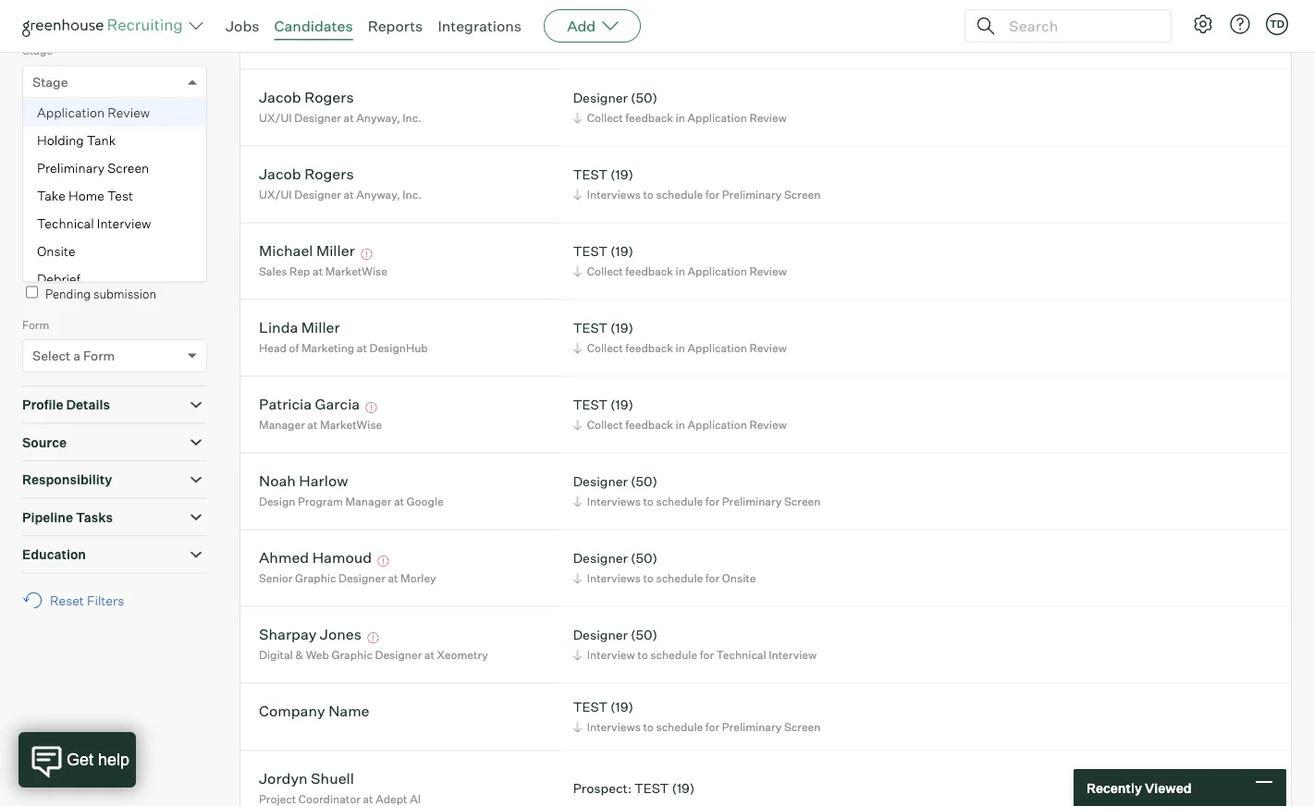 Task type: locate. For each thing, give the bounding box(es) containing it.
in
[[676, 111, 685, 125], [676, 265, 685, 278], [676, 341, 685, 355], [676, 418, 685, 432]]

1 horizontal spatial technical
[[716, 648, 766, 662]]

1 senior from the top
[[259, 34, 293, 48]]

1 vertical spatial test (19) collect feedback in application review
[[573, 320, 787, 355]]

1 (50) from the top
[[631, 12, 657, 28]]

0 vertical spatial jacob rogers ux/ui designer at anyway, inc.
[[259, 88, 422, 125]]

technical interview option
[[23, 210, 206, 237]]

preliminary
[[722, 34, 782, 48], [37, 160, 105, 176], [722, 188, 782, 202], [722, 495, 782, 509], [722, 721, 782, 734]]

onsite
[[37, 243, 76, 259], [722, 572, 756, 586]]

ux/ui
[[259, 111, 292, 125], [259, 188, 292, 202]]

0 vertical spatial designer (50) interviews to schedule for preliminary screen
[[573, 12, 821, 48]]

responsibility
[[22, 472, 112, 488]]

schedule down designer (50) collect feedback in application review
[[656, 188, 703, 202]]

job inside button
[[130, 8, 153, 24]]

interviews for senior designer at modern
[[587, 34, 641, 48]]

anyway, for designer
[[356, 111, 400, 125]]

1 vertical spatial onsite
[[722, 572, 756, 586]]

for inside designer (50) interview to schedule for technical interview
[[700, 648, 714, 662]]

1 vertical spatial miller
[[301, 318, 340, 337]]

0 vertical spatial stage
[[22, 44, 53, 58]]

schedule up designer (50) interview to schedule for technical interview
[[656, 572, 703, 586]]

collect feedback in application review link for ux/ui designer at anyway, inc.
[[570, 109, 791, 127]]

0 vertical spatial job post submitted
[[22, 183, 125, 197]]

0 vertical spatial onsite
[[37, 243, 76, 259]]

schedule for senior graphic designer at morley
[[656, 572, 703, 586]]

manager down the patricia
[[259, 418, 305, 432]]

screen for senior designer at modern
[[784, 34, 821, 48]]

(19) for sales rep at marketwise
[[610, 243, 633, 259]]

interviews to schedule for preliminary screen link down interview to schedule for technical interview link
[[570, 719, 825, 736]]

2 designer (50) interviews to schedule for preliminary screen from the top
[[573, 473, 821, 509]]

2 anyway, from the top
[[356, 188, 400, 202]]

0 vertical spatial graphic
[[295, 572, 336, 586]]

1 interviews to schedule for preliminary screen link from the top
[[570, 32, 825, 49]]

in for head of marketing at designhub
[[676, 341, 685, 355]]

miller up sales rep at marketwise
[[316, 242, 355, 260]]

miller inside linda miller head of marketing at designhub
[[301, 318, 340, 337]]

to for senior designer at modern
[[643, 34, 654, 48]]

review inside designer (50) collect feedback in application review
[[749, 111, 787, 125]]

reached milestone element
[[22, 112, 207, 181]]

designer (50) interviews to schedule for preliminary screen up designer (50) interviews to schedule for onsite
[[573, 473, 821, 509]]

list box containing application review
[[23, 99, 206, 293]]

submitted down preliminary screen
[[70, 183, 125, 197]]

0 vertical spatial anyway,
[[356, 111, 400, 125]]

1 vertical spatial designer (50) interviews to schedule for preliminary screen
[[573, 473, 821, 509]]

rogers for test
[[304, 165, 354, 183]]

miller up marketing
[[301, 318, 340, 337]]

1 interviews from the top
[[587, 34, 641, 48]]

3 interviews from the top
[[587, 495, 641, 509]]

patricia garcia
[[259, 395, 360, 414]]

reset filters
[[50, 592, 124, 609]]

in inside designer (50) collect feedback in application review
[[676, 111, 685, 125]]

at up michael miller
[[344, 188, 354, 202]]

morley
[[400, 572, 436, 586]]

0 horizontal spatial interview
[[97, 215, 151, 231]]

form
[[22, 318, 49, 332], [83, 348, 115, 364]]

preliminary for ux/ui designer at anyway, inc.
[[722, 188, 782, 202]]

screen for ux/ui designer at anyway, inc.
[[784, 188, 821, 202]]

at left xeometry on the bottom of page
[[424, 648, 435, 662]]

select
[[32, 348, 70, 364]]

3 collect feedback in application review link from the top
[[570, 340, 791, 357]]

jacob for designer
[[259, 88, 301, 106]]

technical
[[37, 215, 94, 231], [716, 648, 766, 662]]

1 vertical spatial inc.
[[403, 188, 422, 202]]

0 vertical spatial ux/ui
[[259, 111, 292, 125]]

3 interviews to schedule for preliminary screen link from the top
[[570, 493, 825, 511]]

3 feedback from the top
[[625, 341, 673, 355]]

1 collect feedback in application review link from the top
[[570, 109, 791, 127]]

0 vertical spatial inc.
[[403, 111, 422, 125]]

head
[[259, 341, 287, 355]]

(50) up interview to schedule for technical interview link
[[631, 627, 657, 643]]

miller
[[316, 242, 355, 260], [301, 318, 340, 337]]

in for sales rep at marketwise
[[676, 265, 685, 278]]

test (19) collect feedback in application review
[[573, 243, 787, 278], [573, 320, 787, 355], [573, 396, 787, 432]]

1 vertical spatial technical
[[716, 648, 766, 662]]

to inside designer (50) interviews to schedule for onsite
[[643, 572, 654, 586]]

for for digital & web graphic designer at xeometry
[[700, 648, 714, 662]]

interviews to schedule for preliminary screen link down designer (50) collect feedback in application review
[[570, 186, 825, 204]]

schedule down interviews to schedule for onsite link
[[650, 648, 697, 662]]

2 interviews from the top
[[587, 188, 641, 202]]

feedback
[[625, 111, 673, 125], [625, 265, 673, 278], [625, 341, 673, 355], [625, 418, 673, 432]]

2 in from the top
[[676, 265, 685, 278]]

for inside designer (50) interviews to schedule for onsite
[[705, 572, 720, 586]]

2 (50) from the top
[[631, 89, 657, 106]]

2 inc. from the top
[[403, 188, 422, 202]]

2 feedback from the top
[[625, 265, 673, 278]]

(50) for janet wong
[[631, 12, 657, 28]]

reports link
[[368, 17, 423, 35]]

in for manager at marketwise
[[676, 418, 685, 432]]

5 interviews from the top
[[587, 721, 641, 734]]

(50) inside designer (50) collect feedback in application review
[[631, 89, 657, 106]]

designer (50) interviews to schedule for preliminary screen up designer (50) collect feedback in application review
[[573, 12, 821, 48]]

screen inside option
[[107, 160, 149, 176]]

1 horizontal spatial onsite
[[722, 572, 756, 586]]

1 jacob rogers link from the top
[[259, 88, 354, 109]]

post left home
[[44, 183, 67, 197]]

designer (50) interviews to schedule for preliminary screen for design program manager at google
[[573, 473, 821, 509]]

1 vertical spatial post
[[58, 213, 85, 230]]

designhub
[[369, 341, 428, 355]]

4 feedback from the top
[[625, 418, 673, 432]]

5 (50) from the top
[[631, 627, 657, 643]]

inc.
[[403, 111, 422, 125], [403, 188, 422, 202]]

tasks
[[76, 509, 113, 525]]

at
[[344, 34, 355, 48], [344, 111, 354, 125], [344, 188, 354, 202], [313, 265, 323, 278], [357, 341, 367, 355], [307, 418, 318, 432], [394, 495, 404, 509], [388, 572, 398, 586], [424, 648, 435, 662]]

anyway,
[[356, 111, 400, 125], [356, 188, 400, 202]]

collect for head of marketing at designhub
[[587, 341, 623, 355]]

test for manager at marketwise
[[573, 396, 608, 413]]

0 horizontal spatial manager
[[259, 418, 305, 432]]

2 jacob from the top
[[259, 165, 301, 183]]

jones
[[320, 625, 362, 644]]

anyway, down modern
[[356, 111, 400, 125]]

reset filters button
[[22, 583, 133, 618]]

1 horizontal spatial form
[[83, 348, 115, 364]]

&
[[295, 648, 303, 662]]

to
[[643, 34, 654, 48], [643, 188, 654, 202], [643, 495, 654, 509], [643, 572, 654, 586], [637, 648, 648, 662], [643, 721, 654, 734]]

1 vertical spatial senior
[[259, 572, 293, 586]]

2 jacob rogers ux/ui designer at anyway, inc. from the top
[[259, 165, 422, 202]]

1 vertical spatial anyway,
[[356, 188, 400, 202]]

1 anyway, from the top
[[356, 111, 400, 125]]

at right marketing
[[357, 341, 367, 355]]

collect for manager at marketwise
[[587, 418, 623, 432]]

noah harlow link
[[259, 472, 348, 493]]

1 vertical spatial test (19) interviews to schedule for preliminary screen
[[573, 699, 821, 734]]

(50) right add
[[631, 12, 657, 28]]

0 vertical spatial senior
[[259, 34, 293, 48]]

patricia garcia link
[[259, 395, 360, 416]]

senior
[[259, 34, 293, 48], [259, 572, 293, 586]]

michael miller has been in application review for more than 5 days image
[[358, 249, 375, 260]]

home
[[68, 187, 104, 204]]

collect
[[587, 111, 623, 125], [587, 265, 623, 278], [587, 341, 623, 355], [587, 418, 623, 432]]

3 test (19) collect feedback in application review from the top
[[573, 396, 787, 432]]

marketwise down garcia
[[320, 418, 382, 432]]

milestone down reached milestone
[[32, 144, 92, 160]]

interviews for senior graphic designer at morley
[[587, 572, 641, 586]]

for for ux/ui designer at anyway, inc.
[[705, 188, 720, 202]]

1 designer (50) interviews to schedule for preliminary screen from the top
[[573, 12, 821, 48]]

test for ux/ui designer at anyway, inc.
[[573, 166, 608, 182]]

1 vertical spatial manager
[[345, 495, 391, 509]]

feedback for ux/ui designer at anyway, inc.
[[625, 111, 673, 125]]

feedback for manager at marketwise
[[625, 418, 673, 432]]

jacob rogers link down 'senior designer at modern' on the top left
[[259, 88, 354, 109]]

jacob up michael
[[259, 165, 301, 183]]

shuell
[[311, 770, 354, 788]]

post down take home test
[[58, 213, 85, 230]]

test (19) interviews to schedule for preliminary screen down designer (50) collect feedback in application review
[[573, 166, 821, 202]]

onsite option
[[23, 237, 206, 265]]

rogers down 'senior designer at modern' on the top left
[[304, 88, 354, 106]]

collect for sales rep at marketwise
[[587, 265, 623, 278]]

To be sent checkbox
[[26, 254, 38, 266]]

(50) up designer (50) interviews to schedule for onsite
[[631, 473, 657, 489]]

1 in from the top
[[676, 111, 685, 125]]

schedule up designer (50) collect feedback in application review
[[656, 34, 703, 48]]

0 vertical spatial jacob
[[259, 88, 301, 106]]

job down take
[[32, 213, 55, 230]]

senior down janet
[[259, 34, 293, 48]]

digital & web graphic designer at xeometry
[[259, 648, 488, 662]]

None field
[[32, 66, 37, 98]]

collect for ux/ui designer at anyway, inc.
[[587, 111, 623, 125]]

0 vertical spatial jacob rogers link
[[259, 88, 354, 109]]

1 jacob rogers ux/ui designer at anyway, inc. from the top
[[259, 88, 422, 125]]

application for sales rep at marketwise
[[688, 265, 747, 278]]

marketwise down michael miller has been in application review for more than 5 days icon
[[325, 265, 387, 278]]

job right "by"
[[130, 8, 153, 24]]

application inside designer (50) collect feedback in application review
[[688, 111, 747, 125]]

jacob rogers ux/ui designer at anyway, inc. down 'senior designer at modern' on the top left
[[259, 88, 422, 125]]

0 vertical spatial rogers
[[304, 88, 354, 106]]

jacob down 'senior designer at modern' on the top left
[[259, 88, 301, 106]]

1 inc. from the top
[[403, 111, 422, 125]]

3 in from the top
[[676, 341, 685, 355]]

manager right program
[[345, 495, 391, 509]]

company name link
[[259, 702, 369, 723]]

to for senior graphic designer at morley
[[643, 572, 654, 586]]

take home test
[[37, 187, 133, 204]]

interviews to schedule for preliminary screen link for ux/ui designer at anyway, inc.
[[570, 186, 825, 204]]

job left home
[[22, 183, 42, 197]]

(50) inside designer (50) interviews to schedule for onsite
[[631, 550, 657, 566]]

add
[[567, 17, 596, 35]]

form right a
[[83, 348, 115, 364]]

milestone up tank
[[70, 113, 121, 127]]

0 horizontal spatial form
[[22, 318, 49, 332]]

for for design program manager at google
[[705, 495, 720, 509]]

(50) down add popup button
[[631, 89, 657, 106]]

rogers up michael miller
[[304, 165, 354, 183]]

4 collect from the top
[[587, 418, 623, 432]]

inc. for designer (50)
[[403, 111, 422, 125]]

0 vertical spatial technical
[[37, 215, 94, 231]]

interviews inside designer (50) interviews to schedule for onsite
[[587, 572, 641, 586]]

1 vertical spatial submitted
[[88, 213, 152, 230]]

1 vertical spatial rogers
[[304, 165, 354, 183]]

to inside designer (50) interview to schedule for technical interview
[[637, 648, 648, 662]]

Pending submission checkbox
[[26, 286, 38, 298]]

1 test (19) collect feedback in application review from the top
[[573, 243, 787, 278]]

patricia
[[259, 395, 312, 414]]

2 horizontal spatial interview
[[769, 648, 817, 662]]

3 collect from the top
[[587, 341, 623, 355]]

2 collect feedback in application review link from the top
[[570, 263, 791, 280]]

application inside option
[[37, 104, 105, 120]]

1 vertical spatial ux/ui
[[259, 188, 292, 202]]

stage
[[22, 44, 53, 58], [32, 74, 68, 90]]

jordyn shuell
[[259, 770, 354, 788]]

ahmed hamoud link
[[259, 549, 372, 570]]

miller for linda
[[301, 318, 340, 337]]

1 vertical spatial marketwise
[[320, 418, 382, 432]]

a
[[73, 348, 80, 364]]

1 collect from the top
[[587, 111, 623, 125]]

patricia garcia has been in application review for more than 5 days image
[[363, 402, 380, 414]]

stage element
[[22, 42, 207, 293]]

schedule up designer (50) interviews to schedule for onsite
[[656, 495, 703, 509]]

feedback inside designer (50) collect feedback in application review
[[625, 111, 673, 125]]

recently viewed
[[1087, 780, 1192, 796]]

rogers for designer
[[304, 88, 354, 106]]

2 ux/ui from the top
[[259, 188, 292, 202]]

schedule inside designer (50) interview to schedule for technical interview
[[650, 648, 697, 662]]

graphic down ahmed hamoud link
[[295, 572, 336, 586]]

4 collect feedback in application review link from the top
[[570, 416, 791, 434]]

sharpay
[[259, 625, 317, 644]]

1 vertical spatial jacob rogers ux/ui designer at anyway, inc.
[[259, 165, 422, 202]]

4 in from the top
[[676, 418, 685, 432]]

job post submitted
[[22, 183, 125, 197], [32, 213, 152, 230]]

onsite up debrief
[[37, 243, 76, 259]]

(19) for head of marketing at designhub
[[610, 320, 633, 336]]

sharpay jones has been in technical interview for more than 14 days image
[[365, 633, 381, 644]]

(50)
[[631, 12, 657, 28], [631, 89, 657, 106], [631, 473, 657, 489], [631, 550, 657, 566], [631, 627, 657, 643]]

1 jacob from the top
[[259, 88, 301, 106]]

job post submitted down preliminary screen
[[22, 183, 125, 197]]

submission
[[93, 286, 156, 301]]

1 rogers from the top
[[304, 88, 354, 106]]

2 jacob rogers link from the top
[[259, 165, 354, 186]]

web
[[306, 648, 329, 662]]

1 vertical spatial stage
[[32, 74, 68, 90]]

(19) for manager at marketwise
[[610, 396, 633, 413]]

schedule
[[656, 34, 703, 48], [656, 188, 703, 202], [656, 495, 703, 509], [656, 572, 703, 586], [650, 648, 697, 662], [656, 721, 703, 734]]

(50) inside designer (50) interview to schedule for technical interview
[[631, 627, 657, 643]]

submitted down "test"
[[88, 213, 152, 230]]

1 vertical spatial jacob rogers link
[[259, 165, 354, 186]]

test (19) interviews to schedule for preliminary screen down interview to schedule for technical interview link
[[573, 699, 821, 734]]

janet
[[259, 10, 298, 28]]

jacob rogers link up michael miller
[[259, 165, 354, 186]]

0 horizontal spatial onsite
[[37, 243, 76, 259]]

interviews
[[587, 34, 641, 48], [587, 188, 641, 202], [587, 495, 641, 509], [587, 572, 641, 586], [587, 721, 641, 734]]

michael miller
[[259, 242, 355, 260]]

jacob rogers ux/ui designer at anyway, inc. up michael miller
[[259, 165, 422, 202]]

2 senior from the top
[[259, 572, 293, 586]]

list box
[[23, 99, 206, 293]]

candidates link
[[274, 17, 353, 35]]

collect inside designer (50) collect feedback in application review
[[587, 111, 623, 125]]

1 vertical spatial form
[[83, 348, 115, 364]]

ahmed hamoud
[[259, 549, 372, 567]]

jobs
[[226, 17, 259, 35]]

inc. for test (19)
[[403, 188, 422, 202]]

review
[[107, 104, 150, 120], [749, 111, 787, 125], [749, 265, 787, 278], [749, 341, 787, 355], [749, 418, 787, 432]]

onsite up designer (50) interview to schedule for technical interview
[[722, 572, 756, 586]]

technical interview
[[37, 215, 151, 231]]

0 vertical spatial submitted
[[70, 183, 125, 197]]

profile
[[22, 397, 63, 413]]

0 vertical spatial form
[[22, 318, 49, 332]]

4 interviews from the top
[[587, 572, 641, 586]]

0 vertical spatial miller
[[316, 242, 355, 260]]

1 ux/ui from the top
[[259, 111, 292, 125]]

2 test (19) collect feedback in application review from the top
[[573, 320, 787, 355]]

interview inside option
[[97, 215, 151, 231]]

jacob rogers link for test
[[259, 165, 354, 186]]

0 vertical spatial test (19) collect feedback in application review
[[573, 243, 787, 278]]

rep
[[290, 265, 310, 278]]

designer (50) collect feedback in application review
[[573, 89, 787, 125]]

form down the pending submission option
[[22, 318, 49, 332]]

test (19) interviews to schedule for preliminary screen
[[573, 166, 821, 202], [573, 699, 821, 734]]

2 rogers from the top
[[304, 165, 354, 183]]

(50) up interviews to schedule for onsite link
[[631, 550, 657, 566]]

graphic down jones
[[332, 648, 373, 662]]

4 (50) from the top
[[631, 550, 657, 566]]

schedule inside designer (50) interviews to schedule for onsite
[[656, 572, 703, 586]]

jacob rogers link
[[259, 88, 354, 109], [259, 165, 354, 186]]

google
[[407, 495, 444, 509]]

1 horizontal spatial interview
[[587, 648, 635, 662]]

submitted
[[70, 183, 125, 197], [88, 213, 152, 230]]

0 horizontal spatial technical
[[37, 215, 94, 231]]

jacob
[[259, 88, 301, 106], [259, 165, 301, 183]]

onsite inside designer (50) interviews to schedule for onsite
[[722, 572, 756, 586]]

pending
[[45, 286, 91, 301]]

technical inside designer (50) interview to schedule for technical interview
[[716, 648, 766, 662]]

application review option
[[23, 99, 206, 126]]

review for sales rep at marketwise
[[749, 265, 787, 278]]

test for head of marketing at designhub
[[573, 320, 608, 336]]

interviews to schedule for preliminary screen link up designer (50) interviews to schedule for onsite
[[570, 493, 825, 511]]

job post submitted down home
[[32, 213, 152, 230]]

designer (50) interview to schedule for technical interview
[[573, 627, 817, 662]]

2 interviews to schedule for preliminary screen link from the top
[[570, 186, 825, 204]]

at left google
[[394, 495, 404, 509]]

senior down ahmed
[[259, 572, 293, 586]]

td button
[[1266, 13, 1288, 35]]

jacob rogers ux/ui designer at anyway, inc. for designer
[[259, 88, 422, 125]]

greenhouse recruiting image
[[22, 15, 189, 37]]

1 feedback from the top
[[625, 111, 673, 125]]

manager inside noah harlow design program manager at google
[[345, 495, 391, 509]]

viewed
[[1145, 780, 1192, 796]]

1 vertical spatial jacob
[[259, 165, 301, 183]]

0 vertical spatial job
[[130, 8, 153, 24]]

2 vertical spatial test (19) collect feedback in application review
[[573, 396, 787, 432]]

wong
[[301, 10, 342, 28]]

1 horizontal spatial manager
[[345, 495, 391, 509]]

2 collect from the top
[[587, 265, 623, 278]]

interview
[[97, 215, 151, 231], [587, 648, 635, 662], [769, 648, 817, 662]]

linda miller link
[[259, 318, 340, 340]]

interviews to schedule for preliminary screen link up designer (50) collect feedback in application review
[[570, 32, 825, 49]]

anyway, for test
[[356, 188, 400, 202]]

anyway, up michael miller has been in application review for more than 5 days icon
[[356, 188, 400, 202]]

0 vertical spatial test (19) interviews to schedule for preliminary screen
[[573, 166, 821, 202]]



Task type: vqa. For each thing, say whether or not it's contained in the screenshot.
Designer in 'Designer (50) Interview to schedule for Technical Interview'
yes



Task type: describe. For each thing, give the bounding box(es) containing it.
form element
[[22, 316, 207, 386]]

interviews for design program manager at google
[[587, 495, 641, 509]]

name
[[328, 702, 369, 721]]

schedule for design program manager at google
[[656, 495, 703, 509]]

review for ux/ui designer at anyway, inc.
[[749, 111, 787, 125]]

1 vertical spatial milestone
[[32, 144, 92, 160]]

at inside linda miller head of marketing at designhub
[[357, 341, 367, 355]]

test for sales rep at marketwise
[[573, 243, 608, 259]]

schedule for senior designer at modern
[[656, 34, 703, 48]]

to for design program manager at google
[[643, 495, 654, 509]]

filter by job button
[[22, 0, 207, 33]]

(19) for ux/ui designer at anyway, inc.
[[610, 166, 633, 182]]

integrations
[[438, 17, 522, 35]]

interviews to schedule for onsite link
[[570, 570, 761, 587]]

prospect:
[[573, 780, 632, 796]]

preliminary for senior designer at modern
[[722, 34, 782, 48]]

internal
[[351, 14, 405, 27]]

schedule for digital & web graphic designer at xeometry
[[650, 648, 697, 662]]

education
[[22, 547, 86, 563]]

jordyn shuell link
[[259, 770, 354, 791]]

Search text field
[[1004, 12, 1154, 39]]

candidates
[[274, 17, 353, 35]]

jacob rogers link for designer
[[259, 88, 354, 109]]

td
[[1270, 18, 1285, 30]]

to for ux/ui designer at anyway, inc.
[[643, 188, 654, 202]]

filters
[[87, 592, 124, 609]]

in for ux/ui designer at anyway, inc.
[[676, 111, 685, 125]]

none field inside stage element
[[32, 66, 37, 98]]

job post submitted element
[[22, 181, 207, 251]]

application for ux/ui designer at anyway, inc.
[[688, 111, 747, 125]]

holding
[[37, 132, 84, 148]]

review for head of marketing at designhub
[[749, 341, 787, 355]]

take
[[37, 187, 66, 204]]

pending submission
[[45, 286, 156, 301]]

preliminary for design program manager at google
[[722, 495, 782, 509]]

debrief
[[37, 271, 80, 287]]

michael
[[259, 242, 313, 260]]

0 vertical spatial marketwise
[[325, 265, 387, 278]]

miller for michael
[[316, 242, 355, 260]]

at right the rep
[[313, 265, 323, 278]]

jordyn
[[259, 770, 308, 788]]

profile details
[[22, 397, 110, 413]]

onsite inside option
[[37, 243, 76, 259]]

application for manager at marketwise
[[688, 418, 747, 432]]

preliminary inside option
[[37, 160, 105, 176]]

design
[[259, 495, 295, 509]]

noah
[[259, 472, 296, 490]]

test (19) collect feedback in application review for michael miller
[[573, 243, 787, 278]]

feedback for sales rep at marketwise
[[625, 265, 673, 278]]

pipeline
[[22, 509, 73, 525]]

reached
[[22, 113, 68, 127]]

take home test option
[[23, 182, 206, 210]]

source
[[22, 434, 67, 451]]

interviews for ux/ui designer at anyway, inc.
[[587, 188, 641, 202]]

michael miller link
[[259, 242, 355, 263]]

feedback for head of marketing at designhub
[[625, 341, 673, 355]]

td button
[[1262, 9, 1292, 39]]

holding tank
[[37, 132, 116, 148]]

senior graphic designer at morley
[[259, 572, 436, 586]]

ahmed hamoud has been in onsite for more than 21 days image
[[375, 556, 392, 567]]

hamoud
[[312, 549, 372, 567]]

collect feedback in application review link for manager at marketwise
[[570, 416, 791, 434]]

garcia
[[315, 395, 360, 414]]

sales
[[259, 265, 287, 278]]

screen for design program manager at google
[[784, 495, 821, 509]]

preliminary screen
[[37, 160, 149, 176]]

noah harlow design program manager at google
[[259, 472, 444, 509]]

sales rep at marketwise
[[259, 265, 387, 278]]

1 vertical spatial job
[[22, 183, 42, 197]]

1 test (19) interviews to schedule for preliminary screen from the top
[[573, 166, 821, 202]]

ux/ui for test (19)
[[259, 188, 292, 202]]

test (19) collect feedback in application review for patricia garcia
[[573, 396, 787, 432]]

senior for janet wong
[[259, 34, 293, 48]]

at left modern
[[344, 34, 355, 48]]

to
[[45, 254, 59, 269]]

designer inside designer (50) interview to schedule for technical interview
[[573, 627, 628, 643]]

list box inside stage element
[[23, 99, 206, 293]]

1 vertical spatial graphic
[[332, 648, 373, 662]]

schedule for ux/ui designer at anyway, inc.
[[656, 188, 703, 202]]

linda miller head of marketing at designhub
[[259, 318, 428, 355]]

pipeline tasks
[[22, 509, 113, 525]]

modern
[[357, 34, 397, 48]]

review for manager at marketwise
[[749, 418, 787, 432]]

tank
[[87, 132, 116, 148]]

sent
[[79, 254, 102, 269]]

program
[[298, 495, 343, 509]]

digital
[[259, 648, 293, 662]]

jobs link
[[226, 17, 259, 35]]

to be sent
[[45, 254, 102, 269]]

company name
[[259, 702, 369, 721]]

ahmed
[[259, 549, 309, 567]]

configure image
[[1192, 13, 1214, 35]]

at down patricia garcia link
[[307, 418, 318, 432]]

2 vertical spatial job
[[32, 213, 55, 230]]

by
[[111, 8, 127, 24]]

preliminary screen option
[[23, 154, 206, 182]]

jacob for test
[[259, 165, 301, 183]]

prospect: test (19)
[[573, 780, 695, 796]]

janet wong
[[259, 10, 342, 28]]

select a form
[[32, 348, 115, 364]]

sharpay jones
[[259, 625, 362, 644]]

interview to schedule for technical interview link
[[570, 647, 821, 664]]

application review
[[37, 104, 150, 120]]

designer (50) interviews to schedule for preliminary screen for senior designer at modern
[[573, 12, 821, 48]]

4 interviews to schedule for preliminary screen link from the top
[[570, 719, 825, 736]]

company
[[259, 702, 325, 721]]

0 vertical spatial manager
[[259, 418, 305, 432]]

designer (50) interviews to schedule for onsite
[[573, 550, 756, 586]]

at down ahmed hamoud has been in onsite for more than 21 days 'image' on the bottom
[[388, 572, 398, 586]]

0 vertical spatial milestone
[[70, 113, 121, 127]]

janet wong link
[[259, 10, 342, 31]]

schedule down interview to schedule for technical interview link
[[656, 721, 703, 734]]

application for head of marketing at designhub
[[688, 341, 747, 355]]

debrief option
[[23, 265, 206, 293]]

at down 'senior designer at modern' on the top left
[[344, 111, 354, 125]]

reports
[[368, 17, 423, 35]]

collect feedback in application review link for sales rep at marketwise
[[570, 263, 791, 280]]

collect feedback in application review link for head of marketing at designhub
[[570, 340, 791, 357]]

senior for ahmed hamoud
[[259, 572, 293, 586]]

jacob rogers ux/ui designer at anyway, inc. for test
[[259, 165, 422, 202]]

for for senior graphic designer at morley
[[705, 572, 720, 586]]

reached milestone
[[22, 113, 121, 127]]

linda
[[259, 318, 298, 337]]

2 test (19) interviews to schedule for preliminary screen from the top
[[573, 699, 821, 734]]

interviews to schedule for preliminary screen link for design program manager at google
[[570, 493, 825, 511]]

designer inside designer (50) collect feedback in application review
[[573, 89, 628, 106]]

0 vertical spatial post
[[44, 183, 67, 197]]

1 vertical spatial job post submitted
[[32, 213, 152, 230]]

for for senior designer at modern
[[705, 34, 720, 48]]

3 (50) from the top
[[631, 473, 657, 489]]

interviews to schedule for preliminary screen link for senior designer at modern
[[570, 32, 825, 49]]

be
[[62, 254, 76, 269]]

(50) for sharpay jones
[[631, 627, 657, 643]]

sharpay jones link
[[259, 625, 362, 647]]

add button
[[544, 9, 641, 43]]

designer inside designer (50) interviews to schedule for onsite
[[573, 550, 628, 566]]

holding tank option
[[23, 126, 206, 154]]

test
[[107, 187, 133, 204]]

to for digital & web graphic designer at xeometry
[[637, 648, 648, 662]]

integrations link
[[438, 17, 522, 35]]

technical inside option
[[37, 215, 94, 231]]

filter by job
[[77, 8, 153, 24]]

at inside noah harlow design program manager at google
[[394, 495, 404, 509]]

harlow
[[299, 472, 348, 490]]

senior designer at modern
[[259, 34, 397, 48]]

review inside option
[[107, 104, 150, 120]]

reset
[[50, 592, 84, 609]]

(50) for ahmed hamoud
[[631, 550, 657, 566]]

details
[[66, 397, 110, 413]]

ux/ui for designer (50)
[[259, 111, 292, 125]]

marketing
[[301, 341, 354, 355]]



